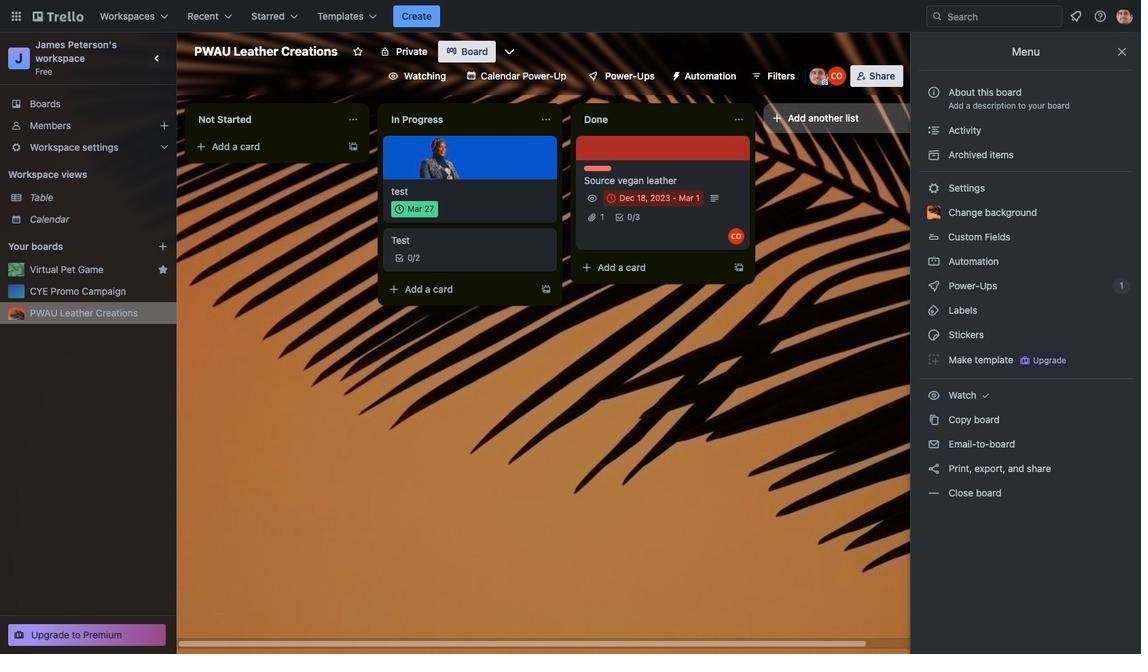Task type: locate. For each thing, give the bounding box(es) containing it.
2 vertical spatial create from template… image
[[541, 284, 552, 295]]

Board name text field
[[187, 41, 345, 62]]

None text field
[[383, 109, 535, 130], [576, 109, 728, 130], [383, 109, 535, 130], [576, 109, 728, 130]]

0 horizontal spatial create from template… image
[[348, 141, 359, 152]]

james peterson (jamespeterson93) image
[[810, 67, 829, 86]]

your boards with 3 items element
[[8, 238, 137, 255]]

0 horizontal spatial christina overa (christinaovera) image
[[728, 228, 745, 245]]

1 vertical spatial christina overa (christinaovera) image
[[728, 228, 745, 245]]

None checkbox
[[603, 190, 704, 207]]

None text field
[[190, 109, 342, 130]]

sm image
[[927, 124, 941, 137], [927, 181, 941, 195], [927, 279, 941, 293], [927, 304, 941, 317], [927, 328, 941, 342], [927, 353, 941, 366], [927, 389, 941, 402], [979, 389, 993, 402], [927, 437, 941, 451], [927, 486, 941, 500]]

color: bold red, title: "sourcing" element
[[584, 166, 611, 171]]

christina overa (christinaovera) image
[[827, 67, 846, 86], [728, 228, 745, 245]]

2 horizontal spatial create from template… image
[[734, 262, 745, 273]]

sm image
[[666, 65, 685, 84], [927, 148, 941, 162], [927, 255, 941, 268], [927, 413, 941, 427], [927, 462, 941, 476]]

create from template… image
[[348, 141, 359, 152], [734, 262, 745, 273], [541, 284, 552, 295]]

0 vertical spatial christina overa (christinaovera) image
[[827, 67, 846, 86]]

james peterson (jamespeterson93) image
[[1117, 8, 1133, 24]]

https://media2.giphy.com/media/vhqa3tryiebmkd5qih/100w.gif?cid=ad960664tuux3ictzc2l4kkstlpkpgfee3kg7e05hcw8694d&ep=v1_stickers_search&rid=100w.gif&ct=s image
[[418, 134, 465, 181]]

workspace navigation collapse icon image
[[148, 49, 167, 68]]

1 horizontal spatial christina overa (christinaovera) image
[[827, 67, 846, 86]]

None checkbox
[[391, 201, 438, 217]]



Task type: vqa. For each thing, say whether or not it's contained in the screenshot.
text field
yes



Task type: describe. For each thing, give the bounding box(es) containing it.
this member is an admin of this board. image
[[822, 79, 828, 86]]

1 horizontal spatial create from template… image
[[541, 284, 552, 295]]

primary element
[[0, 0, 1141, 33]]

star or unstar board image
[[353, 46, 364, 57]]

customize views image
[[503, 45, 517, 58]]

open information menu image
[[1094, 10, 1107, 23]]

Search field
[[927, 5, 1062, 27]]

0 vertical spatial create from template… image
[[348, 141, 359, 152]]

1 vertical spatial create from template… image
[[734, 262, 745, 273]]

starred icon image
[[158, 264, 168, 275]]

add board image
[[158, 241, 168, 252]]

search image
[[932, 11, 943, 22]]

back to home image
[[33, 5, 84, 27]]

0 notifications image
[[1068, 8, 1084, 24]]



